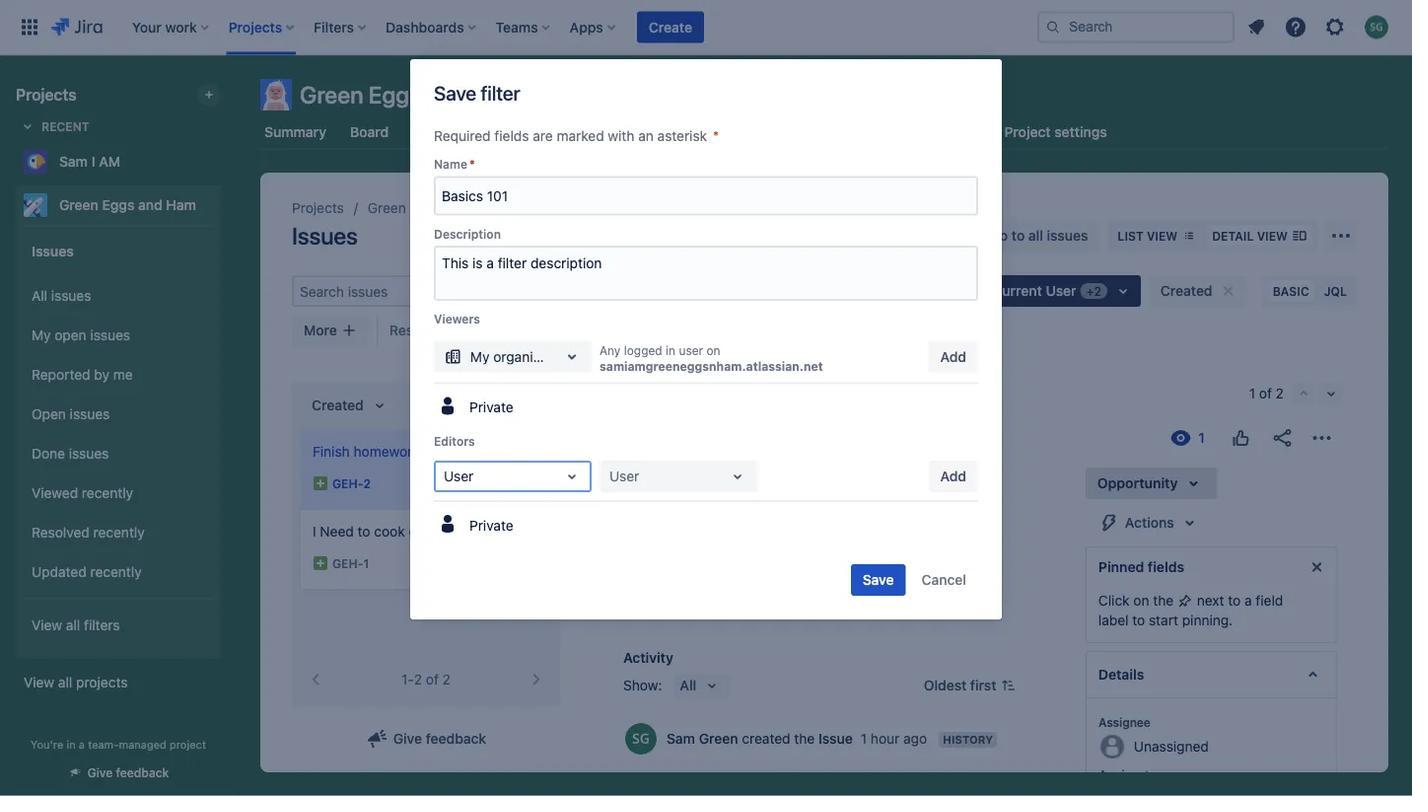 Task type: describe. For each thing, give the bounding box(es) containing it.
first
[[971, 677, 997, 693]]

1 horizontal spatial 1
[[861, 730, 867, 747]]

open issues link
[[24, 395, 213, 434]]

eggs
[[449, 523, 481, 540]]

name
[[434, 157, 468, 171]]

add button for editors
[[929, 461, 979, 492]]

issues for all issues
[[51, 288, 91, 304]]

projects
[[76, 674, 128, 691]]

ham
[[512, 523, 539, 540]]

1 horizontal spatial of
[[762, 583, 775, 599]]

reported
[[32, 367, 90, 383]]

search image
[[1046, 19, 1061, 35]]

issues right open
[[90, 327, 130, 343]]

1 horizontal spatial green
[[300, 81, 364, 109]]

view all projects
[[24, 674, 128, 691]]

Search field
[[1038, 11, 1235, 43]]

me for assign to me
[[1161, 767, 1181, 783]]

go to all issues
[[990, 227, 1088, 244]]

and left ham
[[484, 523, 508, 540]]

projects link
[[292, 196, 344, 220]]

1 vertical spatial the
[[794, 730, 815, 747]]

eggs up description
[[410, 200, 442, 216]]

resolved
[[32, 524, 90, 541]]

pages link
[[682, 114, 730, 150]]

to for assign to me
[[1145, 767, 1157, 783]]

summary link
[[260, 114, 330, 150]]

go
[[990, 227, 1008, 244]]

ham up calendar
[[471, 81, 520, 109]]

a for team-
[[79, 738, 85, 751]]

summary
[[264, 124, 326, 140]]

am
[[99, 153, 120, 170]]

viewers
[[434, 312, 480, 326]]

group containing all issues
[[24, 270, 213, 598]]

recent
[[41, 119, 89, 133]]

1 vertical spatial finish
[[623, 464, 684, 491]]

private for editors
[[470, 517, 514, 533]]

add button for viewers
[[929, 341, 979, 372]]

cancel button
[[910, 564, 979, 596]]

project
[[1005, 124, 1051, 140]]

and down sam i am link
[[138, 197, 162, 213]]

lead image for finish
[[313, 475, 328, 491]]

viewed
[[32, 485, 78, 501]]

viewed recently link
[[24, 474, 213, 513]]

next
[[1197, 592, 1224, 609]]

in inside any logged in user on samiamgreeneggsnham.atlassian.net
[[666, 344, 676, 358]]

add for viewers
[[941, 348, 967, 364]]

2 horizontal spatial green
[[368, 200, 406, 216]]

green eggs and ham up list link
[[300, 81, 520, 109]]

1 horizontal spatial issues
[[292, 222, 358, 250]]

export issues button
[[833, 220, 970, 252]]

issues for export issues
[[892, 227, 933, 244]]

go to all issues link
[[978, 220, 1100, 252]]

0 vertical spatial 1
[[1250, 385, 1256, 401]]

2 horizontal spatial of
[[1260, 385, 1272, 401]]

project settings link
[[1001, 114, 1112, 150]]

issues for done issues
[[69, 445, 109, 462]]

timeline link
[[538, 114, 601, 150]]

to left cook
[[358, 523, 370, 540]]

2 user from the left
[[610, 468, 640, 484]]

ham up description
[[473, 200, 502, 216]]

filters
[[84, 617, 120, 633]]

1 horizontal spatial i
[[313, 523, 316, 540]]

assign to me button
[[1098, 766, 1317, 785]]

project settings
[[1005, 124, 1108, 140]]

add for editors
[[941, 468, 967, 484]]

open issues
[[32, 406, 110, 422]]

this is a description of my homework.
[[623, 583, 878, 599]]

1 user from the left
[[444, 468, 474, 484]]

detail view
[[1213, 229, 1288, 243]]

geh- for homework
[[332, 476, 363, 490]]

start
[[1149, 612, 1178, 628]]

0 horizontal spatial give feedback
[[88, 766, 169, 780]]

timeline
[[542, 124, 597, 140]]

0 horizontal spatial give feedback button
[[56, 757, 181, 789]]

jql
[[1325, 284, 1348, 298]]

1 horizontal spatial open image
[[726, 465, 750, 488]]

project
[[170, 738, 206, 751]]

my for my open issues
[[32, 327, 51, 343]]

0 vertical spatial feedback
[[426, 730, 487, 747]]

pages
[[686, 124, 726, 140]]

all for projects
[[58, 674, 72, 691]]

my open issues
[[32, 327, 130, 343]]

save inside button
[[450, 322, 482, 338]]

1 vertical spatial projects
[[292, 200, 344, 216]]

open
[[32, 406, 66, 422]]

my for my organization
[[470, 348, 490, 364]]

filter inside button
[[485, 322, 516, 338]]

any logged in user on samiamgreeneggsnham.atlassian.net
[[600, 344, 823, 373]]

0 horizontal spatial feedback
[[116, 766, 169, 780]]

0 horizontal spatial open image
[[560, 345, 584, 368]]

1 vertical spatial finish homework
[[623, 464, 798, 491]]

0 vertical spatial projects
[[16, 85, 77, 104]]

Search issues text field
[[294, 277, 448, 305]]

are
[[533, 128, 553, 144]]

oldest first button
[[912, 674, 1028, 697]]

green eggs and ham up description
[[368, 200, 502, 216]]

i inside sam i am link
[[91, 153, 95, 170]]

a for field
[[1244, 592, 1252, 609]]

0 vertical spatial save
[[434, 81, 476, 104]]

view for view all filters
[[32, 617, 62, 633]]

1-
[[401, 671, 414, 688]]

viewed recently
[[32, 485, 133, 501]]

open
[[55, 327, 87, 343]]

issue
[[819, 730, 853, 747]]

1 horizontal spatial green eggs and ham link
[[368, 196, 502, 220]]

is
[[656, 583, 667, 599]]

description
[[434, 227, 501, 241]]

done
[[32, 445, 65, 462]]

0 horizontal spatial of
[[426, 671, 439, 688]]

1 vertical spatial 1
[[363, 556, 369, 570]]

reset button
[[378, 315, 438, 346]]

user
[[679, 344, 704, 358]]

1-2 of 2
[[401, 671, 451, 688]]

fields for required
[[495, 128, 529, 144]]

and up list link
[[427, 81, 466, 109]]

details
[[1098, 666, 1144, 683]]

sam
[[59, 153, 88, 170]]

0 horizontal spatial finish homework
[[313, 443, 420, 460]]

click
[[1098, 592, 1130, 609]]

fields for pinned
[[1148, 559, 1184, 575]]

click on the
[[1098, 592, 1177, 609]]

group containing issues
[[24, 225, 213, 657]]

forms
[[621, 124, 662, 140]]

description
[[682, 583, 758, 599]]

0 horizontal spatial issues
[[32, 242, 74, 259]]

board link
[[346, 114, 393, 150]]

recently for viewed recently
[[82, 485, 133, 501]]

history
[[943, 733, 993, 746]]

0 vertical spatial homework
[[354, 443, 420, 460]]

view for detail view
[[1257, 229, 1288, 243]]

required fields are marked with an asterisk *
[[434, 128, 720, 144]]

hour
[[871, 730, 900, 747]]

recently for updated recently
[[90, 564, 142, 580]]

with
[[608, 128, 635, 144]]

view all projects link
[[16, 665, 221, 700]]

me for reported by me
[[113, 367, 133, 383]]



Task type: vqa. For each thing, say whether or not it's contained in the screenshot.
BANNER on the top containing Your work
no



Task type: locate. For each thing, give the bounding box(es) containing it.
green
[[300, 81, 364, 109], [59, 197, 99, 213], [368, 200, 406, 216]]

ham down sam i am link
[[166, 197, 196, 213]]

geh-
[[332, 476, 363, 490], [332, 556, 363, 570]]

0 horizontal spatial user
[[444, 468, 474, 484]]

create banner
[[0, 0, 1413, 55]]

1 vertical spatial recently
[[93, 524, 145, 541]]

me inside button
[[1161, 767, 1181, 783]]

1 horizontal spatial feedback
[[426, 730, 487, 747]]

1 add button from the top
[[929, 341, 979, 372]]

0 vertical spatial give feedback
[[393, 730, 487, 747]]

1 vertical spatial add
[[941, 468, 967, 484]]

i
[[91, 153, 95, 170], [313, 523, 316, 540]]

finish homework
[[313, 443, 420, 460], [623, 464, 798, 491]]

homework
[[354, 443, 420, 460], [689, 464, 798, 491]]

basic
[[1273, 284, 1310, 298]]

all
[[1029, 227, 1044, 244], [66, 617, 80, 633], [58, 674, 72, 691]]

issues down reported by me on the top
[[70, 406, 110, 422]]

label
[[1098, 612, 1129, 628]]

1 vertical spatial filter
[[485, 322, 516, 338]]

the up start
[[1153, 592, 1174, 609]]

assign
[[1098, 767, 1141, 783]]

geh-1
[[332, 556, 369, 570]]

green eggs and ham link down sam i am link
[[16, 185, 213, 225]]

0 vertical spatial geh-
[[332, 476, 363, 490]]

to inside "link"
[[1012, 227, 1025, 244]]

green up summary
[[300, 81, 364, 109]]

1 vertical spatial geh-
[[332, 556, 363, 570]]

settings
[[1055, 124, 1108, 140]]

done issues
[[32, 445, 109, 462]]

calendar link
[[456, 114, 522, 150]]

eggs
[[369, 81, 421, 109], [102, 197, 135, 213], [410, 200, 442, 216]]

give feedback button down you're in a team-managed project
[[56, 757, 181, 789]]

in right the you're
[[66, 738, 76, 751]]

created
[[742, 730, 791, 747]]

all for filters
[[66, 617, 80, 633]]

1 horizontal spatial give
[[393, 730, 422, 747]]

0 horizontal spatial projects
[[16, 85, 77, 104]]

details element
[[1086, 651, 1338, 698]]

board
[[350, 124, 389, 140]]

me inside group
[[113, 367, 133, 383]]

save filter button
[[438, 315, 527, 346]]

0 vertical spatial add
[[941, 348, 967, 364]]

2 add button from the top
[[929, 461, 979, 492]]

0 vertical spatial fields
[[495, 128, 529, 144]]

filter
[[481, 81, 520, 104], [485, 322, 516, 338]]

pinning.
[[1182, 612, 1233, 628]]

2 vertical spatial recently
[[90, 564, 142, 580]]

finish up geh-2
[[313, 443, 350, 460]]

reset
[[389, 322, 427, 338]]

to right 'next'
[[1228, 592, 1241, 609]]

give feedback down you're in a team-managed project
[[88, 766, 169, 780]]

1 horizontal spatial the
[[1153, 592, 1174, 609]]

2 horizontal spatial 1
[[1250, 385, 1256, 401]]

0 vertical spatial me
[[113, 367, 133, 383]]

save left cancel
[[863, 572, 894, 588]]

i left need
[[313, 523, 316, 540]]

0 vertical spatial my
[[32, 327, 51, 343]]

export
[[845, 227, 888, 244]]

sam i am link
[[16, 142, 213, 182]]

feedback
[[426, 730, 487, 747], [116, 766, 169, 780]]

team-
[[88, 738, 119, 751]]

group
[[24, 225, 213, 657], [24, 270, 213, 598]]

all inside view all filters link
[[66, 617, 80, 633]]

give feedback down 1-2 of 2
[[393, 730, 487, 747]]

an
[[639, 128, 654, 144]]

save filter
[[434, 81, 520, 104], [450, 322, 516, 338]]

all issues link
[[24, 276, 213, 316]]

0 horizontal spatial green
[[59, 197, 99, 213]]

0 horizontal spatial in
[[66, 738, 76, 751]]

all inside view all projects 'link'
[[58, 674, 72, 691]]

issues inside button
[[892, 227, 933, 244]]

to right go
[[1012, 227, 1025, 244]]

issues inside "link"
[[1047, 227, 1088, 244]]

Description text field
[[434, 246, 979, 301]]

view for view all projects
[[24, 674, 54, 691]]

issues
[[292, 222, 358, 250], [32, 242, 74, 259]]

ago
[[904, 730, 927, 747]]

0 vertical spatial open image
[[560, 345, 584, 368]]

primary element
[[12, 0, 1038, 55]]

to inside button
[[1145, 767, 1157, 783]]

issues up viewed recently
[[69, 445, 109, 462]]

2 lead image from the top
[[313, 555, 328, 571]]

hide message image
[[1305, 555, 1329, 579]]

2 vertical spatial save
[[863, 572, 894, 588]]

list link
[[409, 114, 440, 150]]

save inside "button"
[[863, 572, 894, 588]]

you're in a team-managed project
[[31, 738, 206, 751]]

lead image for i
[[313, 555, 328, 571]]

my open issues link
[[24, 316, 213, 355]]

on inside any logged in user on samiamgreeneggsnham.atlassian.net
[[707, 344, 721, 358]]

create button
[[637, 11, 704, 43]]

on up samiamgreeneggsnham.atlassian.net
[[707, 344, 721, 358]]

tab list containing summary
[[249, 114, 1401, 150]]

feedback down 1-2 of 2
[[426, 730, 487, 747]]

pinned fields
[[1098, 559, 1184, 575]]

forms link
[[617, 114, 666, 150]]

to right the assign
[[1145, 767, 1157, 783]]

a for description
[[670, 583, 678, 599]]

1 vertical spatial list
[[1118, 229, 1144, 243]]

0 vertical spatial *
[[713, 128, 720, 144]]

my down save filter button
[[470, 348, 490, 364]]

1 vertical spatial all
[[66, 617, 80, 633]]

filter up calendar
[[481, 81, 520, 104]]

0 vertical spatial view
[[32, 617, 62, 633]]

updated
[[32, 564, 87, 580]]

issues up all issues
[[32, 242, 74, 259]]

0 vertical spatial finish homework
[[313, 443, 420, 460]]

save filter up my organization
[[450, 322, 516, 338]]

1 geh- from the top
[[332, 476, 363, 490]]

0 horizontal spatial green eggs and ham link
[[16, 185, 213, 225]]

1 of 2
[[1250, 385, 1284, 401]]

0 vertical spatial finish
[[313, 443, 350, 460]]

a left field
[[1244, 592, 1252, 609]]

1 private from the top
[[470, 399, 514, 415]]

0 horizontal spatial fields
[[495, 128, 529, 144]]

recently down done issues link
[[82, 485, 133, 501]]

save
[[434, 81, 476, 104], [450, 322, 482, 338], [863, 572, 894, 588]]

0 horizontal spatial give
[[88, 766, 113, 780]]

1 vertical spatial view
[[24, 674, 54, 691]]

list for list
[[413, 124, 436, 140]]

view inside 'link'
[[24, 674, 54, 691]]

newest first image
[[1001, 678, 1016, 693]]

0 horizontal spatial me
[[113, 367, 133, 383]]

projects
[[16, 85, 77, 104], [292, 200, 344, 216]]

0 vertical spatial in
[[666, 344, 676, 358]]

show:
[[623, 677, 662, 693]]

next to a field label to start pinning.
[[1098, 592, 1283, 628]]

logged
[[624, 344, 663, 358]]

2 group from the top
[[24, 270, 213, 598]]

1 horizontal spatial on
[[1133, 592, 1149, 609]]

me down 'unassigned'
[[1161, 767, 1181, 783]]

0 horizontal spatial on
[[707, 344, 721, 358]]

all left projects
[[58, 674, 72, 691]]

open export issues dropdown image
[[947, 224, 970, 248]]

a left team-
[[79, 738, 85, 751]]

1 vertical spatial me
[[1161, 767, 1181, 783]]

to for go to all issues
[[1012, 227, 1025, 244]]

i left am
[[91, 153, 95, 170]]

detail
[[1213, 229, 1254, 243]]

geh-2
[[332, 476, 371, 490]]

on right click
[[1133, 592, 1149, 609]]

2 vertical spatial 1
[[861, 730, 867, 747]]

1 horizontal spatial list
[[1118, 229, 1144, 243]]

1 vertical spatial on
[[1133, 592, 1149, 609]]

None text field
[[610, 467, 613, 486]]

calendar
[[460, 124, 519, 140]]

recently inside 'link'
[[82, 485, 133, 501]]

asterisk
[[658, 128, 707, 144]]

open image
[[560, 465, 584, 488]]

0 vertical spatial filter
[[481, 81, 520, 104]]

1 horizontal spatial finish
[[623, 464, 684, 491]]

list for list view
[[1118, 229, 1144, 243]]

in left user
[[666, 344, 676, 358]]

green right projects link
[[368, 200, 406, 216]]

any
[[600, 344, 621, 358]]

eggs down sam i am link
[[102, 197, 135, 213]]

1 horizontal spatial fields
[[1148, 559, 1184, 575]]

organization
[[493, 348, 572, 364]]

of
[[1260, 385, 1272, 401], [762, 583, 775, 599], [426, 671, 439, 688]]

1 vertical spatial give feedback
[[88, 766, 169, 780]]

create
[[649, 19, 692, 35]]

filter up my organization
[[485, 322, 516, 338]]

1 vertical spatial private
[[470, 517, 514, 533]]

by
[[94, 367, 110, 383]]

0 horizontal spatial finish
[[313, 443, 350, 460]]

a right the is
[[670, 583, 678, 599]]

the
[[1153, 592, 1174, 609], [794, 730, 815, 747]]

0 vertical spatial of
[[1260, 385, 1272, 401]]

1 vertical spatial lead image
[[313, 555, 328, 571]]

private up editors
[[470, 399, 514, 415]]

0 horizontal spatial view
[[1147, 229, 1178, 243]]

* right name
[[470, 157, 475, 171]]

private for viewers
[[470, 399, 514, 415]]

1 group from the top
[[24, 225, 213, 657]]

0 vertical spatial recently
[[82, 485, 133, 501]]

activity
[[623, 650, 674, 666]]

give feedback
[[393, 730, 487, 747], [88, 766, 169, 780]]

1 add from the top
[[941, 348, 967, 364]]

green eggs and ham link up description
[[368, 196, 502, 220]]

projects up collapse recent projects image in the top of the page
[[16, 85, 77, 104]]

1 vertical spatial fields
[[1148, 559, 1184, 575]]

2 geh- from the top
[[332, 556, 363, 570]]

* right asterisk
[[713, 128, 720, 144]]

0 horizontal spatial a
[[79, 738, 85, 751]]

all inside 'go to all issues' "link"
[[1029, 227, 1044, 244]]

save up required
[[434, 81, 476, 104]]

2 add from the top
[[941, 468, 967, 484]]

name *
[[434, 157, 475, 171]]

sort descending image
[[485, 397, 501, 412]]

me right by
[[113, 367, 133, 383]]

2 view from the left
[[1257, 229, 1288, 243]]

1 view from the left
[[1147, 229, 1178, 243]]

to down click on the
[[1132, 612, 1145, 628]]

geh- for need
[[332, 556, 363, 570]]

issues right 'all'
[[51, 288, 91, 304]]

1 vertical spatial add button
[[929, 461, 979, 492]]

tab list
[[249, 114, 1401, 150]]

lead image left geh-2
[[313, 475, 328, 491]]

0 horizontal spatial i
[[91, 153, 95, 170]]

1 vertical spatial *
[[470, 157, 475, 171]]

all left filters
[[66, 617, 80, 633]]

green eggs and ham down sam i am link
[[59, 197, 196, 213]]

and up description
[[445, 200, 469, 216]]

0 horizontal spatial 1
[[363, 556, 369, 570]]

1 vertical spatial save
[[450, 322, 482, 338]]

issues for open issues
[[70, 406, 110, 422]]

on
[[707, 344, 721, 358], [1133, 592, 1149, 609]]

to
[[1012, 227, 1025, 244], [358, 523, 370, 540], [1228, 592, 1241, 609], [1132, 612, 1145, 628], [1145, 767, 1157, 783]]

1 vertical spatial save filter
[[450, 322, 516, 338]]

list up name
[[413, 124, 436, 140]]

created the issue 1 hour ago
[[742, 730, 927, 747]]

1 vertical spatial give
[[88, 766, 113, 780]]

green down sam
[[59, 197, 99, 213]]

give down team-
[[88, 766, 113, 780]]

private right green
[[470, 517, 514, 533]]

the left issue
[[794, 730, 815, 747]]

1 vertical spatial feedback
[[116, 766, 169, 780]]

1 horizontal spatial a
[[670, 583, 678, 599]]

2 vertical spatial all
[[58, 674, 72, 691]]

recently down resolved recently link
[[90, 564, 142, 580]]

give down 1-
[[393, 730, 422, 747]]

2 private from the top
[[470, 517, 514, 533]]

2
[[1276, 385, 1284, 401], [363, 476, 371, 490], [414, 671, 422, 688], [443, 671, 451, 688]]

view left detail
[[1147, 229, 1178, 243]]

2 horizontal spatial a
[[1244, 592, 1252, 609]]

open image
[[560, 345, 584, 368], [726, 465, 750, 488]]

fields up click on the
[[1148, 559, 1184, 575]]

fields left are
[[495, 128, 529, 144]]

finish right open image
[[623, 464, 684, 491]]

need
[[320, 523, 354, 540]]

all issues
[[32, 288, 91, 304]]

geh- up need
[[332, 476, 363, 490]]

eggs up board
[[369, 81, 421, 109]]

1 horizontal spatial in
[[666, 344, 676, 358]]

a inside next to a field label to start pinning.
[[1244, 592, 1252, 609]]

1 horizontal spatial user
[[610, 468, 640, 484]]

pinned
[[1098, 559, 1144, 575]]

collapse recent projects image
[[16, 114, 39, 138]]

cook
[[374, 523, 405, 540]]

to for next to a field label to start pinning.
[[1228, 592, 1241, 609]]

feedback down the managed
[[116, 766, 169, 780]]

1
[[1250, 385, 1256, 401], [363, 556, 369, 570], [861, 730, 867, 747]]

0 vertical spatial add button
[[929, 341, 979, 372]]

0 vertical spatial list
[[413, 124, 436, 140]]

1 horizontal spatial view
[[1257, 229, 1288, 243]]

2 vertical spatial of
[[426, 671, 439, 688]]

save filter inside button
[[450, 322, 516, 338]]

1 horizontal spatial finish homework
[[623, 464, 798, 491]]

1 horizontal spatial me
[[1161, 767, 1181, 783]]

view all filters
[[32, 617, 120, 633]]

lead image
[[313, 475, 328, 491], [313, 555, 328, 571]]

my left open
[[32, 327, 51, 343]]

issues right export on the right of the page
[[892, 227, 933, 244]]

issues down projects link
[[292, 222, 358, 250]]

1 vertical spatial homework
[[689, 464, 798, 491]]

view up the you're
[[24, 674, 54, 691]]

homework.
[[802, 583, 878, 599]]

save button
[[851, 564, 906, 596]]

all right go
[[1029, 227, 1044, 244]]

user down editors
[[444, 468, 474, 484]]

None field
[[436, 178, 977, 214]]

1 horizontal spatial homework
[[689, 464, 798, 491]]

reported by me
[[32, 367, 133, 383]]

user
[[444, 468, 474, 484], [610, 468, 640, 484]]

1 horizontal spatial my
[[470, 348, 490, 364]]

1 horizontal spatial give feedback button
[[354, 723, 498, 755]]

this
[[623, 583, 652, 599]]

updated recently link
[[24, 552, 213, 592]]

1 vertical spatial in
[[66, 738, 76, 751]]

recently down viewed recently 'link'
[[93, 524, 145, 541]]

save filter up calendar
[[434, 81, 520, 104]]

view for list view
[[1147, 229, 1178, 243]]

save right reset
[[450, 322, 482, 338]]

all
[[32, 288, 47, 304]]

green
[[409, 523, 445, 540]]

list right 'go to all issues' "link"
[[1118, 229, 1144, 243]]

1 vertical spatial open image
[[726, 465, 750, 488]]

add
[[941, 348, 967, 364], [941, 468, 967, 484]]

recently for resolved recently
[[93, 524, 145, 541]]

and
[[427, 81, 466, 109], [138, 197, 162, 213], [445, 200, 469, 216], [484, 523, 508, 540]]

jira image
[[51, 15, 102, 39], [51, 15, 102, 39]]

view right detail
[[1257, 229, 1288, 243]]

user right open image
[[610, 468, 640, 484]]

0 vertical spatial on
[[707, 344, 721, 358]]

projects down 'summary' link
[[292, 200, 344, 216]]

0 horizontal spatial *
[[470, 157, 475, 171]]

view down "updated"
[[32, 617, 62, 633]]

lead image left geh-1
[[313, 555, 328, 571]]

geh- down need
[[332, 556, 363, 570]]

1 vertical spatial give feedback button
[[56, 757, 181, 789]]

issues right go
[[1047, 227, 1088, 244]]

0 vertical spatial save filter
[[434, 81, 520, 104]]

issues
[[892, 227, 933, 244], [1047, 227, 1088, 244], [51, 288, 91, 304], [90, 327, 130, 343], [70, 406, 110, 422], [69, 445, 109, 462]]

give feedback button down 1-2 of 2
[[354, 723, 498, 755]]

1 lead image from the top
[[313, 475, 328, 491]]



